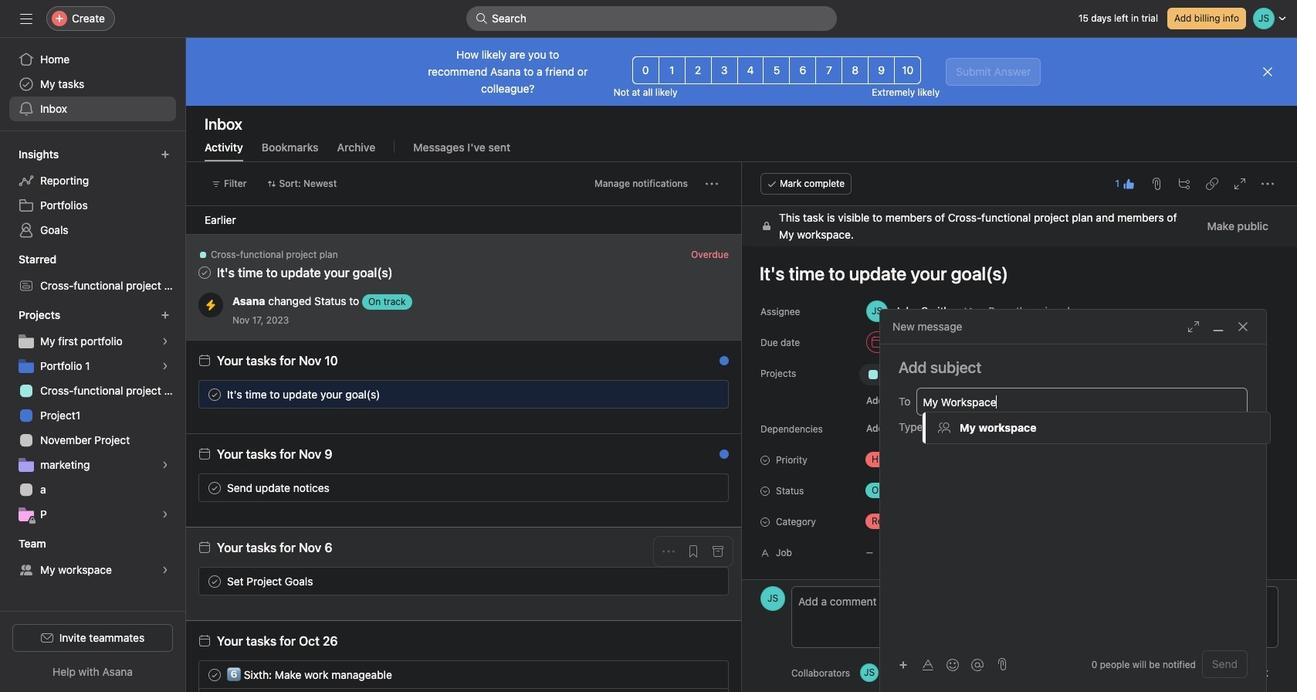 Task type: locate. For each thing, give the bounding box(es) containing it.
insights element
[[0, 141, 185, 246]]

add to bookmarks image
[[687, 253, 700, 265], [687, 545, 700, 558]]

more actions for this task image
[[1262, 178, 1275, 190]]

2 vertical spatial mark complete checkbox
[[205, 665, 224, 684]]

0 vertical spatial add to bookmarks image
[[687, 253, 700, 265]]

dialog
[[881, 310, 1267, 692]]

remove assignee image
[[964, 307, 973, 316]]

mark complete checkbox down your tasks for nov 9, task element
[[205, 479, 224, 497]]

2 archive notification image from the top
[[712, 358, 725, 371]]

minimize image
[[1213, 321, 1225, 333]]

list box
[[467, 6, 837, 31]]

2 mark complete image from the top
[[205, 479, 224, 497]]

your tasks for nov 6, task element
[[217, 541, 333, 555]]

at mention image
[[972, 658, 984, 671]]

1 horizontal spatial more actions image
[[706, 178, 718, 190]]

option group
[[632, 56, 922, 84]]

mark complete image
[[205, 572, 224, 591], [205, 665, 224, 684]]

prominent image
[[476, 12, 488, 25]]

Mark complete checkbox
[[205, 479, 224, 497], [205, 572, 224, 591], [205, 665, 224, 684]]

None radio
[[685, 56, 712, 84], [764, 56, 791, 84], [790, 56, 817, 84], [816, 56, 843, 84], [842, 56, 869, 84], [868, 56, 895, 84], [895, 56, 922, 84], [685, 56, 712, 84], [764, 56, 791, 84], [790, 56, 817, 84], [816, 56, 843, 84], [842, 56, 869, 84], [868, 56, 895, 84], [895, 56, 922, 84]]

mark complete image
[[205, 385, 224, 404], [205, 479, 224, 497]]

1 archive notification image from the top
[[712, 452, 725, 464]]

1 vertical spatial mark complete checkbox
[[205, 572, 224, 591]]

emoji image
[[947, 658, 959, 671]]

mark complete checkbox down your tasks for oct 26, task element
[[205, 665, 224, 684]]

main content
[[742, 206, 1298, 692]]

mark complete image down your tasks for nov 6, task element
[[205, 572, 224, 591]]

0 vertical spatial mark complete checkbox
[[205, 479, 224, 497]]

it's time to update your goal(s) dialog
[[742, 162, 1298, 692]]

0 vertical spatial mark complete image
[[205, 572, 224, 591]]

1 vertical spatial more actions image
[[663, 545, 675, 558]]

mark complete image down your tasks for oct 26, task element
[[205, 665, 224, 684]]

0 horizontal spatial more actions image
[[663, 545, 675, 558]]

1 archive notification image from the top
[[712, 253, 725, 265]]

0 vertical spatial mark complete image
[[205, 385, 224, 404]]

starred element
[[0, 246, 185, 301]]

1 vertical spatial archive notification image
[[712, 545, 725, 558]]

None radio
[[632, 56, 659, 84], [659, 56, 686, 84], [711, 56, 738, 84], [737, 56, 764, 84], [632, 56, 659, 84], [659, 56, 686, 84], [711, 56, 738, 84], [737, 56, 764, 84]]

mark complete image down your tasks for nov 9, task element
[[205, 479, 224, 497]]

attachments: add a file to this task, it's time to update your goal(s) image
[[1151, 178, 1163, 190]]

add or remove collaborators image
[[861, 664, 879, 682]]

1 vertical spatial add to bookmarks image
[[687, 545, 700, 558]]

toolbar
[[893, 653, 992, 675]]

0 vertical spatial archive notification image
[[712, 452, 725, 464]]

archive notification image
[[712, 452, 725, 464], [712, 545, 725, 558]]

0 vertical spatial more actions image
[[706, 178, 718, 190]]

1 vertical spatial mark complete image
[[205, 665, 224, 684]]

mark complete checkbox down your tasks for nov 6, task element
[[205, 572, 224, 591]]

1 vertical spatial mark complete image
[[205, 479, 224, 497]]

1 mark complete checkbox from the top
[[205, 479, 224, 497]]

close image
[[1237, 321, 1250, 333]]

archive notification image
[[712, 253, 725, 265], [712, 358, 725, 371]]

open user profile image
[[761, 586, 786, 611]]

mark complete image down 'your tasks for nov 10, task' element
[[205, 385, 224, 404]]

0 vertical spatial archive notification image
[[712, 253, 725, 265]]

1 vertical spatial archive notification image
[[712, 358, 725, 371]]

Type the name of a team, a project, or people text field
[[923, 392, 1240, 411]]

more actions image
[[706, 178, 718, 190], [663, 545, 675, 558]]

Task Name text field
[[750, 256, 1279, 291]]

Add subject text field
[[881, 357, 1267, 378]]



Task type: describe. For each thing, give the bounding box(es) containing it.
1 add to bookmarks image from the top
[[687, 253, 700, 265]]

1 mark complete image from the top
[[205, 572, 224, 591]]

0 comments image
[[705, 388, 718, 401]]

projects element
[[0, 301, 185, 530]]

add subtask image
[[1179, 178, 1191, 190]]

clear due date image
[[1039, 338, 1048, 347]]

Mark complete checkbox
[[205, 385, 224, 404]]

sort: newest image
[[267, 179, 276, 188]]

expand popout to full screen image
[[1188, 321, 1200, 333]]

teams element
[[0, 530, 185, 586]]

dismiss image
[[1262, 66, 1275, 78]]

1 like. you liked this task image
[[681, 388, 693, 401]]

2 archive notification image from the top
[[712, 545, 725, 558]]

add or remove collaborators image
[[932, 668, 941, 677]]

full screen image
[[1234, 178, 1247, 190]]

formatting image
[[922, 658, 935, 671]]

2 mark complete image from the top
[[205, 665, 224, 684]]

hide sidebar image
[[20, 12, 32, 25]]

2 add to bookmarks image from the top
[[687, 545, 700, 558]]

your tasks for oct 26, task element
[[217, 634, 338, 648]]

global element
[[0, 38, 185, 131]]

1 like. you liked this task image
[[1123, 178, 1135, 190]]

insert an object image
[[899, 660, 908, 669]]

2 mark complete checkbox from the top
[[205, 572, 224, 591]]

— text field
[[860, 538, 1279, 566]]

1 mark complete image from the top
[[205, 385, 224, 404]]

3 mark complete checkbox from the top
[[205, 665, 224, 684]]

copy task link image
[[1207, 178, 1219, 190]]

your tasks for nov 9, task element
[[217, 447, 333, 461]]

your tasks for nov 10, task element
[[217, 354, 338, 368]]



Task type: vqa. For each thing, say whether or not it's contained in the screenshot.
Completed option for Remember
no



